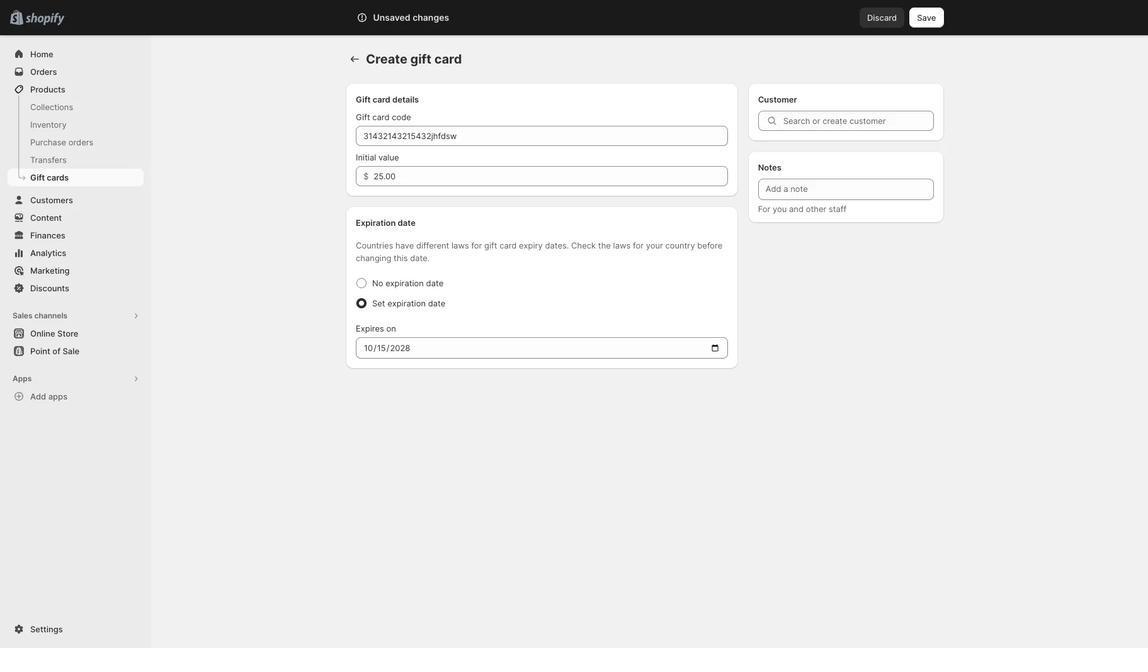 Task type: describe. For each thing, give the bounding box(es) containing it.
expiry
[[519, 241, 543, 251]]

your
[[646, 241, 663, 251]]

content link
[[8, 209, 144, 227]]

transfers link
[[8, 151, 144, 169]]

apps button
[[8, 370, 144, 388]]

no expiration date
[[372, 278, 444, 289]]

settings
[[30, 625, 63, 635]]

different
[[416, 241, 449, 251]]

discounts link
[[8, 280, 144, 297]]

check
[[571, 241, 596, 251]]

and
[[789, 204, 804, 214]]

for you and other staff
[[758, 204, 847, 214]]

analytics link
[[8, 244, 144, 262]]

channels
[[34, 311, 67, 321]]

customer
[[758, 94, 797, 105]]

gift for gift cards
[[30, 173, 45, 183]]

card down changes
[[434, 52, 462, 67]]

of
[[52, 346, 60, 357]]

discounts
[[30, 283, 69, 294]]

date.
[[410, 253, 430, 263]]

gift for gift card details
[[356, 94, 371, 105]]

add
[[30, 392, 46, 402]]

the
[[598, 241, 611, 251]]

$
[[363, 171, 369, 181]]

point
[[30, 346, 50, 357]]

collections link
[[8, 98, 144, 116]]

sales
[[13, 311, 32, 321]]

gift inside countries have different laws for gift card expiry dates. check the laws for your country before changing this date.
[[484, 241, 497, 251]]

inventory link
[[8, 116, 144, 134]]

expiration
[[356, 218, 396, 228]]

on
[[386, 324, 396, 334]]

content
[[30, 213, 62, 223]]

0 vertical spatial date
[[398, 218, 416, 228]]

set expiration date
[[372, 299, 446, 309]]

Initial value text field
[[374, 166, 728, 186]]

save
[[917, 13, 936, 23]]

home
[[30, 49, 53, 59]]

shopify image
[[25, 13, 64, 26]]

online
[[30, 329, 55, 339]]

store
[[57, 329, 78, 339]]

online store link
[[8, 325, 144, 343]]

finances link
[[8, 227, 144, 244]]

search button
[[387, 8, 752, 28]]

1 laws from the left
[[452, 241, 469, 251]]

finances
[[30, 231, 65, 241]]

details
[[392, 94, 419, 105]]

purchase orders
[[30, 137, 93, 147]]

online store
[[30, 329, 78, 339]]

notes
[[758, 163, 782, 173]]

changes
[[413, 12, 449, 23]]

changing
[[356, 253, 391, 263]]

cards
[[47, 173, 69, 183]]

gift cards link
[[8, 169, 144, 186]]

home link
[[8, 45, 144, 63]]

marketing
[[30, 266, 70, 276]]

Add a note text field
[[758, 179, 934, 200]]

initial
[[356, 152, 376, 163]]

date for no expiration date
[[426, 278, 444, 289]]

inventory
[[30, 120, 67, 130]]

discard
[[867, 13, 897, 23]]

orders
[[30, 67, 57, 77]]

no
[[372, 278, 383, 289]]

sales channels
[[13, 311, 67, 321]]

dates.
[[545, 241, 569, 251]]

orders link
[[8, 63, 144, 81]]

create
[[366, 52, 407, 67]]

countries have different laws for gift card expiry dates. check the laws for your country before changing this date.
[[356, 241, 723, 263]]

for
[[758, 204, 771, 214]]



Task type: vqa. For each thing, say whether or not it's contained in the screenshot.
Customers
yes



Task type: locate. For each thing, give the bounding box(es) containing it.
gift right create
[[410, 52, 432, 67]]

settings link
[[8, 621, 144, 639]]

apps
[[13, 374, 32, 384]]

staff
[[829, 204, 847, 214]]

1 horizontal spatial for
[[633, 241, 644, 251]]

Gift card code text field
[[356, 126, 728, 146]]

expiration for no
[[386, 278, 424, 289]]

other
[[806, 204, 827, 214]]

gift left expiry
[[484, 241, 497, 251]]

Expires on date field
[[356, 338, 728, 359]]

card left expiry
[[500, 241, 517, 251]]

value
[[379, 152, 399, 163]]

expires
[[356, 324, 384, 334]]

search
[[408, 13, 434, 23]]

point of sale
[[30, 346, 79, 357]]

before
[[697, 241, 723, 251]]

for right different
[[471, 241, 482, 251]]

collections
[[30, 102, 73, 112]]

Search or create customer text field
[[783, 111, 934, 131]]

products
[[30, 84, 65, 94]]

gift cards
[[30, 173, 69, 183]]

have
[[396, 241, 414, 251]]

card up gift card code
[[373, 94, 390, 105]]

marketing link
[[8, 262, 144, 280]]

online store button
[[0, 325, 151, 343]]

expiration down no expiration date
[[388, 299, 426, 309]]

purchase
[[30, 137, 66, 147]]

0 horizontal spatial gift
[[410, 52, 432, 67]]

0 vertical spatial gift
[[410, 52, 432, 67]]

create gift card
[[366, 52, 462, 67]]

country
[[665, 241, 695, 251]]

1 vertical spatial date
[[426, 278, 444, 289]]

0 vertical spatial expiration
[[386, 278, 424, 289]]

gift for gift card code
[[356, 112, 370, 122]]

laws right different
[[452, 241, 469, 251]]

for
[[471, 241, 482, 251], [633, 241, 644, 251]]

orders
[[68, 137, 93, 147]]

gift card details
[[356, 94, 419, 105]]

customers link
[[8, 191, 144, 209]]

transfers
[[30, 155, 67, 165]]

point of sale button
[[0, 343, 151, 360]]

add apps button
[[8, 388, 144, 406]]

expires on
[[356, 324, 396, 334]]

sale
[[63, 346, 79, 357]]

unsaved changes
[[373, 12, 449, 23]]

date down no expiration date
[[428, 299, 446, 309]]

date for set expiration date
[[428, 299, 446, 309]]

add apps
[[30, 392, 67, 402]]

point of sale link
[[8, 343, 144, 360]]

laws right the
[[613, 241, 631, 251]]

gift down gift card details
[[356, 112, 370, 122]]

countries
[[356, 241, 393, 251]]

you
[[773, 204, 787, 214]]

expiration date
[[356, 218, 416, 228]]

1 horizontal spatial laws
[[613, 241, 631, 251]]

date
[[398, 218, 416, 228], [426, 278, 444, 289], [428, 299, 446, 309]]

expiration for set
[[388, 299, 426, 309]]

2 for from the left
[[633, 241, 644, 251]]

date up have
[[398, 218, 416, 228]]

set
[[372, 299, 385, 309]]

customers
[[30, 195, 73, 205]]

gift up gift card code
[[356, 94, 371, 105]]

for left your
[[633, 241, 644, 251]]

apps
[[48, 392, 67, 402]]

1 horizontal spatial gift
[[484, 241, 497, 251]]

analytics
[[30, 248, 66, 258]]

1 vertical spatial gift
[[356, 112, 370, 122]]

unsaved
[[373, 12, 411, 23]]

purchase orders link
[[8, 134, 144, 151]]

1 vertical spatial gift
[[484, 241, 497, 251]]

2 laws from the left
[[613, 241, 631, 251]]

expiration
[[386, 278, 424, 289], [388, 299, 426, 309]]

gift left cards
[[30, 173, 45, 183]]

save button
[[910, 8, 944, 28]]

sales channels button
[[8, 307, 144, 325]]

discard link
[[860, 8, 905, 28]]

gift card code
[[356, 112, 411, 122]]

code
[[392, 112, 411, 122]]

2 vertical spatial gift
[[30, 173, 45, 183]]

card
[[434, 52, 462, 67], [373, 94, 390, 105], [372, 112, 390, 122], [500, 241, 517, 251]]

initial value
[[356, 152, 399, 163]]

card down gift card details
[[372, 112, 390, 122]]

0 horizontal spatial laws
[[452, 241, 469, 251]]

gift
[[410, 52, 432, 67], [484, 241, 497, 251]]

1 vertical spatial expiration
[[388, 299, 426, 309]]

this
[[394, 253, 408, 263]]

products link
[[8, 81, 144, 98]]

0 horizontal spatial for
[[471, 241, 482, 251]]

expiration up set expiration date
[[386, 278, 424, 289]]

1 for from the left
[[471, 241, 482, 251]]

0 vertical spatial gift
[[356, 94, 371, 105]]

date down date.
[[426, 278, 444, 289]]

gift
[[356, 94, 371, 105], [356, 112, 370, 122], [30, 173, 45, 183]]

2 vertical spatial date
[[428, 299, 446, 309]]

card inside countries have different laws for gift card expiry dates. check the laws for your country before changing this date.
[[500, 241, 517, 251]]



